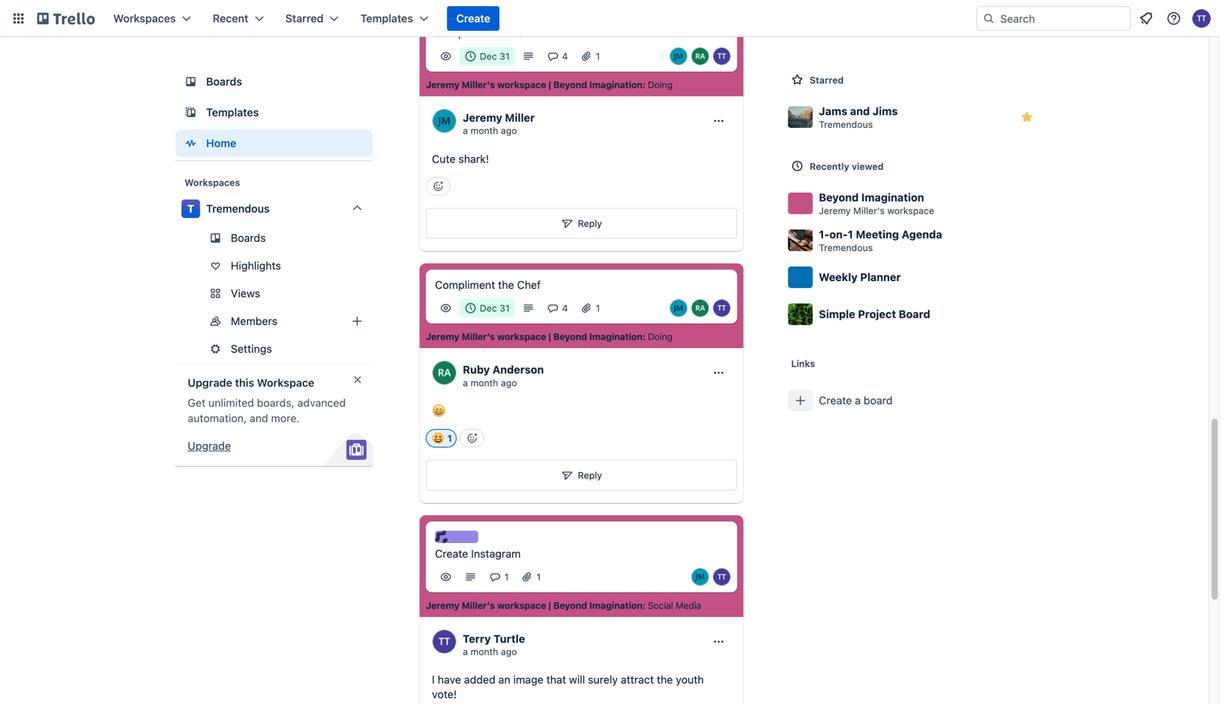 Task type: locate. For each thing, give the bounding box(es) containing it.
upgrade button
[[188, 439, 231, 454]]

reply
[[578, 218, 602, 229], [578, 470, 602, 481]]

create for create a board
[[819, 394, 852, 407]]

starred inside dropdown button
[[286, 12, 324, 25]]

0 vertical spatial workspaces
[[113, 12, 176, 25]]

0 vertical spatial ago
[[501, 125, 517, 136]]

a inside the terry turtle a month ago
[[463, 647, 468, 658]]

boards link for templates
[[175, 68, 373, 96]]

upgrade down automation,
[[188, 440, 231, 453]]

1 vertical spatial ago
[[501, 378, 517, 389]]

simple project board
[[819, 308, 931, 321]]

1 horizontal spatial starred
[[810, 75, 844, 86]]

advanced
[[298, 397, 346, 409]]

1 ago from the top
[[501, 125, 517, 136]]

a inside jeremy miller a month ago
[[463, 125, 468, 136]]

workspace up turtle
[[497, 601, 546, 612]]

0 vertical spatial month
[[471, 125, 498, 136]]

month down terry
[[471, 647, 498, 658]]

jeremy for jeremy miller
[[426, 79, 460, 90]]

attract
[[621, 674, 654, 687]]

3 ago from the top
[[501, 647, 517, 658]]

2 vertical spatial beyond imagination link
[[554, 600, 643, 612]]

1 compliment from the top
[[435, 26, 495, 39]]

added
[[464, 674, 496, 687]]

chef
[[517, 26, 541, 39], [517, 279, 541, 291]]

templates
[[361, 12, 413, 25], [206, 106, 259, 119]]

chef for ruby anderson
[[517, 279, 541, 291]]

2 compliment from the top
[[435, 279, 495, 291]]

2 vertical spatial tremendous
[[819, 243, 873, 253]]

0 vertical spatial compliment
[[435, 26, 495, 39]]

dec 31
[[480, 51, 510, 61], [480, 303, 510, 314]]

2 doing from the top
[[648, 332, 673, 342]]

create inside "create a board" button
[[819, 394, 852, 407]]

1 vertical spatial jeremy miller's workspace | beyond imagination : doing
[[426, 332, 673, 342]]

0 vertical spatial chef
[[517, 26, 541, 39]]

miller's for jeremy miller
[[462, 79, 495, 90]]

1 compliment the chef from the top
[[435, 26, 541, 39]]

beyond imagination link for jeremy miller
[[554, 78, 643, 91]]

that
[[547, 674, 566, 687]]

meeting
[[856, 228, 900, 241]]

month
[[471, 125, 498, 136], [471, 378, 498, 389], [471, 647, 498, 658]]

board image
[[182, 72, 200, 91]]

home link
[[175, 130, 373, 157]]

a for terry turtle
[[463, 647, 468, 658]]

1 vertical spatial create
[[819, 394, 852, 407]]

upgrade up get
[[188, 377, 232, 389]]

templates right starred dropdown button
[[361, 12, 413, 25]]

0 vertical spatial :
[[643, 79, 646, 90]]

miller's
[[462, 79, 495, 90], [854, 206, 885, 216], [462, 332, 495, 342], [462, 601, 495, 612]]

a left board
[[855, 394, 861, 407]]

0 vertical spatial dec 31
[[480, 51, 510, 61]]

a
[[463, 125, 468, 136], [463, 378, 468, 389], [855, 394, 861, 407], [463, 647, 468, 658]]

0 vertical spatial jeremy miller's workspace | beyond imagination : doing
[[426, 79, 673, 90]]

boards for highlights
[[231, 232, 266, 244]]

boards
[[206, 75, 242, 88], [231, 232, 266, 244]]

jeremy down create button at the left top
[[426, 79, 460, 90]]

3 : from the top
[[643, 601, 646, 612]]

0 notifications image
[[1137, 9, 1156, 28]]

miller's up meeting
[[854, 206, 885, 216]]

: for jeremy miller
[[643, 79, 646, 90]]

1 jeremy miller's workspace | beyond imagination : doing from the top
[[426, 79, 673, 90]]

social
[[648, 601, 673, 612]]

1 upgrade from the top
[[188, 377, 232, 389]]

jeremy miller's workspace | beyond imagination : doing up miller
[[426, 79, 673, 90]]

ruby
[[463, 364, 490, 376]]

template board image
[[182, 103, 200, 122]]

boards link up 'highlights' link
[[175, 226, 373, 251]]

dec 31 for jeremy
[[480, 51, 510, 61]]

surely
[[588, 674, 618, 687]]

board
[[899, 308, 931, 321]]

3 beyond imagination link from the top
[[554, 600, 643, 612]]

0 horizontal spatial starred
[[286, 12, 324, 25]]

and
[[850, 105, 870, 118], [250, 412, 268, 425]]

1 reply from the top
[[578, 218, 602, 229]]

3 month from the top
[[471, 647, 498, 658]]

0 vertical spatial |
[[549, 79, 551, 90]]

cute shark!
[[432, 153, 489, 165]]

2 jeremy miller's workspace | beyond imagination : doing from the top
[[426, 332, 673, 342]]

0 vertical spatial templates
[[361, 12, 413, 25]]

1 vertical spatial and
[[250, 412, 268, 425]]

ago inside the terry turtle a month ago
[[501, 647, 517, 658]]

jeremy left miller
[[463, 111, 503, 124]]

youth
[[676, 674, 704, 687]]

agenda
[[902, 228, 943, 241]]

1 vertical spatial 31
[[500, 303, 510, 314]]

1 31 from the top
[[500, 51, 510, 61]]

jams and jims tremendous
[[819, 105, 898, 130]]

1 vertical spatial the
[[498, 279, 514, 291]]

month inside ruby anderson a month ago
[[471, 378, 498, 389]]

upgrade this workspace get unlimited boards, advanced automation, and more.
[[188, 377, 346, 425]]

workspaces
[[113, 12, 176, 25], [185, 177, 240, 188]]

the
[[498, 26, 514, 39], [498, 279, 514, 291], [657, 674, 673, 687]]

a for ruby anderson
[[463, 378, 468, 389]]

1 reply button from the top
[[426, 208, 738, 239]]

workspace up anderson
[[497, 332, 546, 342]]

31 down create button at the left top
[[500, 51, 510, 61]]

dec
[[480, 51, 497, 61], [480, 303, 497, 314]]

workspace for miller
[[497, 79, 546, 90]]

1 vertical spatial compliment the chef
[[435, 279, 541, 291]]

jeremy miller's workspace | beyond imagination : doing
[[426, 79, 673, 90], [426, 332, 673, 342]]

month inside jeremy miller a month ago
[[471, 125, 498, 136]]

2 | from the top
[[549, 332, 551, 342]]

jeremy down create instagram
[[426, 601, 460, 612]]

weekly planner link
[[782, 259, 1046, 296]]

2 reply from the top
[[578, 470, 602, 481]]

1 dec 31 from the top
[[480, 51, 510, 61]]

2 dec 31 from the top
[[480, 303, 510, 314]]

2 month from the top
[[471, 378, 498, 389]]

reply for jeremy miller
[[578, 218, 602, 229]]

2 31 from the top
[[500, 303, 510, 314]]

month inside the terry turtle a month ago
[[471, 647, 498, 658]]

jeremy
[[426, 79, 460, 90], [463, 111, 503, 124], [819, 206, 851, 216], [426, 332, 460, 342], [426, 601, 460, 612]]

31
[[500, 51, 510, 61], [500, 303, 510, 314]]

compliment the chef
[[435, 26, 541, 39], [435, 279, 541, 291]]

dec 31 up ruby
[[480, 303, 510, 314]]

reply button
[[426, 208, 738, 239], [426, 460, 738, 491]]

2 vertical spatial the
[[657, 674, 673, 687]]

2 compliment the chef from the top
[[435, 279, 541, 291]]

highlights
[[231, 259, 281, 272]]

jeremy miller's workspace | beyond imagination : doing up anderson
[[426, 332, 673, 342]]

and inside jams and jims tremendous
[[850, 105, 870, 118]]

a down terry
[[463, 647, 468, 658]]

compliment the chef for ruby
[[435, 279, 541, 291]]

1 vertical spatial month
[[471, 378, 498, 389]]

2 reply button from the top
[[426, 460, 738, 491]]

1 horizontal spatial templates
[[361, 12, 413, 25]]

month up shark!
[[471, 125, 498, 136]]

0 vertical spatial doing
[[648, 79, 673, 90]]

imagination
[[590, 79, 643, 90], [862, 191, 925, 204], [590, 332, 643, 342], [590, 601, 643, 612]]

compliment for ruby
[[435, 279, 495, 291]]

jeremy inside jeremy miller a month ago
[[463, 111, 503, 124]]

1-on-1 meeting agenda tremendous
[[819, 228, 943, 253]]

doing
[[648, 79, 673, 90], [648, 332, 673, 342]]

2 ago from the top
[[501, 378, 517, 389]]

the for miller
[[498, 26, 514, 39]]

0 vertical spatial create
[[457, 12, 491, 25]]

2 chef from the top
[[517, 279, 541, 291]]

workspace inside beyond imagination jeremy miller's workspace
[[888, 206, 935, 216]]

0 vertical spatial compliment the chef
[[435, 26, 541, 39]]

1 | from the top
[[549, 79, 551, 90]]

1 beyond imagination link from the top
[[554, 78, 643, 91]]

on-
[[830, 228, 848, 241]]

dec down create button at the left top
[[480, 51, 497, 61]]

beyond imagination link
[[554, 78, 643, 91], [554, 331, 643, 343], [554, 600, 643, 612]]

this
[[235, 377, 254, 389]]

3 | from the top
[[549, 601, 551, 612]]

jims
[[873, 105, 898, 118]]

1 vertical spatial dec
[[480, 303, 497, 314]]

tremendous down jams
[[819, 119, 873, 130]]

0 vertical spatial tremendous
[[819, 119, 873, 130]]

1 vertical spatial reply button
[[426, 460, 738, 491]]

boards up highlights
[[231, 232, 266, 244]]

2 vertical spatial :
[[643, 601, 646, 612]]

t
[[187, 202, 194, 215]]

highlights link
[[175, 254, 373, 278]]

31 up anderson
[[500, 303, 510, 314]]

workspace
[[497, 79, 546, 90], [888, 206, 935, 216], [497, 332, 546, 342], [497, 601, 546, 612]]

starred
[[286, 12, 324, 25], [810, 75, 844, 86]]

0 vertical spatial reply
[[578, 218, 602, 229]]

0 vertical spatial and
[[850, 105, 870, 118]]

upgrade
[[188, 377, 232, 389], [188, 440, 231, 453]]

0 vertical spatial starred
[[286, 12, 324, 25]]

2 boards link from the top
[[175, 226, 373, 251]]

1 dec from the top
[[480, 51, 497, 61]]

dec up ruby
[[480, 303, 497, 314]]

workspace up miller
[[497, 79, 546, 90]]

2 vertical spatial |
[[549, 601, 551, 612]]

upgrade inside "upgrade this workspace get unlimited boards, advanced automation, and more."
[[188, 377, 232, 389]]

more.
[[271, 412, 300, 425]]

0 vertical spatial 31
[[500, 51, 510, 61]]

beyond for jeremy miller
[[554, 79, 587, 90]]

have
[[438, 674, 461, 687]]

the for anderson
[[498, 279, 514, 291]]

2 vertical spatial ago
[[501, 647, 517, 658]]

cute
[[432, 153, 456, 165]]

a down ruby
[[463, 378, 468, 389]]

a inside ruby anderson a month ago
[[463, 378, 468, 389]]

1 4 from the top
[[562, 51, 568, 61]]

jeremy up on-
[[819, 206, 851, 216]]

tremendous right t
[[206, 202, 270, 215]]

1 vertical spatial tremendous
[[206, 202, 270, 215]]

0 horizontal spatial and
[[250, 412, 268, 425]]

ago down turtle
[[501, 647, 517, 658]]

tremendous
[[819, 119, 873, 130], [206, 202, 270, 215], [819, 243, 873, 253]]

home image
[[182, 134, 200, 153]]

boards link up templates link
[[175, 68, 373, 96]]

miller's for terry turtle
[[462, 601, 495, 612]]

ago inside jeremy miller a month ago
[[501, 125, 517, 136]]

1 horizontal spatial and
[[850, 105, 870, 118]]

0 vertical spatial dec
[[480, 51, 497, 61]]

0 vertical spatial beyond imagination link
[[554, 78, 643, 91]]

1 vertical spatial |
[[549, 332, 551, 342]]

1 vertical spatial :
[[643, 332, 646, 342]]

ago
[[501, 125, 517, 136], [501, 378, 517, 389], [501, 647, 517, 658]]

1 vertical spatial upgrade
[[188, 440, 231, 453]]

workspaces inside dropdown button
[[113, 12, 176, 25]]

2 vertical spatial month
[[471, 647, 498, 658]]

month down ruby
[[471, 378, 498, 389]]

imagination for anderson
[[590, 332, 643, 342]]

2 beyond imagination link from the top
[[554, 331, 643, 343]]

2 4 from the top
[[562, 303, 568, 314]]

0 vertical spatial boards link
[[175, 68, 373, 96]]

1 vertical spatial beyond imagination link
[[554, 331, 643, 343]]

ago down miller
[[501, 125, 517, 136]]

starred up jams
[[810, 75, 844, 86]]

jams
[[819, 105, 848, 118]]

compliment
[[435, 26, 495, 39], [435, 279, 495, 291]]

create
[[457, 12, 491, 25], [819, 394, 852, 407], [435, 548, 468, 561]]

a for jeremy miller
[[463, 125, 468, 136]]

|
[[549, 79, 551, 90], [549, 332, 551, 342], [549, 601, 551, 612]]

starred right recent dropdown button
[[286, 12, 324, 25]]

1 vertical spatial doing
[[648, 332, 673, 342]]

1
[[596, 51, 600, 61], [848, 228, 854, 241], [596, 303, 600, 314], [448, 433, 452, 444], [505, 572, 509, 583], [537, 572, 541, 583]]

1 boards link from the top
[[175, 68, 373, 96]]

2 dec from the top
[[480, 303, 497, 314]]

1 month from the top
[[471, 125, 498, 136]]

ago inside ruby anderson a month ago
[[501, 378, 517, 389]]

back to home image
[[37, 6, 95, 31]]

1 vertical spatial reply
[[578, 470, 602, 481]]

2 vertical spatial create
[[435, 548, 468, 561]]

beyond for ruby anderson
[[554, 332, 587, 342]]

weekly
[[819, 271, 858, 284]]

4 for miller
[[562, 51, 568, 61]]

create for create instagram
[[435, 548, 468, 561]]

0 horizontal spatial templates
[[206, 106, 259, 119]]

1 vertical spatial workspaces
[[185, 177, 240, 188]]

0 vertical spatial boards
[[206, 75, 242, 88]]

0 vertical spatial reply button
[[426, 208, 738, 239]]

planner
[[861, 271, 901, 284]]

1 vertical spatial dec 31
[[480, 303, 510, 314]]

Search field
[[977, 6, 1131, 31]]

search image
[[983, 12, 996, 25]]

ago down anderson
[[501, 378, 517, 389]]

0 vertical spatial 4
[[562, 51, 568, 61]]

1 vertical spatial boards
[[231, 232, 266, 244]]

| for miller
[[549, 79, 551, 90]]

create button
[[447, 6, 500, 31]]

boards link
[[175, 68, 373, 96], [175, 226, 373, 251]]

1 vertical spatial boards link
[[175, 226, 373, 251]]

1 vertical spatial 4
[[562, 303, 568, 314]]

unlimited
[[208, 397, 254, 409]]

0 horizontal spatial workspaces
[[113, 12, 176, 25]]

0 vertical spatial upgrade
[[188, 377, 232, 389]]

dec 31 down create button at the left top
[[480, 51, 510, 61]]

jeremy up grinning icon
[[426, 332, 460, 342]]

beyond
[[554, 79, 587, 90], [819, 191, 859, 204], [554, 332, 587, 342], [554, 601, 587, 612]]

tremendous down on-
[[819, 243, 873, 253]]

upgrade for upgrade
[[188, 440, 231, 453]]

2 : from the top
[[643, 332, 646, 342]]

2 upgrade from the top
[[188, 440, 231, 453]]

boards right board image
[[206, 75, 242, 88]]

workspace up agenda
[[888, 206, 935, 216]]

templates up home
[[206, 106, 259, 119]]

1 vertical spatial compliment
[[435, 279, 495, 291]]

miller's up terry
[[462, 601, 495, 612]]

1 : from the top
[[643, 79, 646, 90]]

and left jims
[[850, 105, 870, 118]]

a up cute shark!
[[463, 125, 468, 136]]

create inside create button
[[457, 12, 491, 25]]

add reaction image
[[426, 177, 451, 196]]

miller's up jeremy miller a month ago
[[462, 79, 495, 90]]

0 vertical spatial the
[[498, 26, 514, 39]]

simple project board link
[[782, 296, 1046, 333]]

dec for jeremy
[[480, 51, 497, 61]]

instagram
[[471, 548, 521, 561]]

ago for miller
[[501, 125, 517, 136]]

workspace
[[257, 377, 315, 389]]

1 doing from the top
[[648, 79, 673, 90]]

and down boards,
[[250, 412, 268, 425]]

ago for turtle
[[501, 647, 517, 658]]

4
[[562, 51, 568, 61], [562, 303, 568, 314]]

1 chef from the top
[[517, 26, 541, 39]]

1-
[[819, 228, 830, 241]]

1 vertical spatial chef
[[517, 279, 541, 291]]

open information menu image
[[1167, 11, 1182, 26]]

miller's up ruby
[[462, 332, 495, 342]]



Task type: describe. For each thing, give the bounding box(es) containing it.
beyond imagination link for ruby anderson
[[554, 331, 643, 343]]

jeremy for ruby anderson
[[426, 332, 460, 342]]

jeremy inside beyond imagination jeremy miller's workspace
[[819, 206, 851, 216]]

boards for templates
[[206, 75, 242, 88]]

doing for anderson
[[648, 332, 673, 342]]

imagination for miller
[[590, 79, 643, 90]]

terry turtle a month ago
[[463, 633, 525, 658]]

home
[[206, 137, 236, 150]]

the inside i have added an image that will surely attract the youth vote!
[[657, 674, 673, 687]]

simple
[[819, 308, 856, 321]]

4 for anderson
[[562, 303, 568, 314]]

views
[[231, 287, 260, 300]]

reply button for ruby anderson
[[426, 460, 738, 491]]

templates link
[[175, 99, 373, 126]]

create a board button
[[782, 382, 1046, 419]]

jeremy for terry turtle
[[426, 601, 460, 612]]

add image
[[348, 312, 367, 331]]

beyond imagination link for terry turtle
[[554, 600, 643, 612]]

settings
[[231, 343, 272, 355]]

reply button for jeremy miller
[[426, 208, 738, 239]]

terry turtle (terryturtle) image
[[1193, 9, 1211, 28]]

beyond for terry turtle
[[554, 601, 587, 612]]

31 for anderson
[[500, 303, 510, 314]]

jeremy miller's workspace | beyond imagination : doing for jeremy miller
[[426, 79, 673, 90]]

templates button
[[351, 6, 438, 31]]

create a board
[[819, 394, 893, 407]]

starred button
[[276, 6, 348, 31]]

1 vertical spatial templates
[[206, 106, 259, 119]]

terry
[[463, 633, 491, 646]]

imagination for turtle
[[590, 601, 643, 612]]

links
[[792, 359, 815, 369]]

project
[[858, 308, 897, 321]]

dec for ruby
[[480, 303, 497, 314]]

i have added an image that will surely attract the youth vote!
[[432, 674, 704, 701]]

miller
[[505, 111, 535, 124]]

recently viewed
[[810, 161, 884, 172]]

compliment the chef for jeremy
[[435, 26, 541, 39]]

recent
[[213, 12, 249, 25]]

jeremy miller's workspace | beyond imagination : doing for ruby anderson
[[426, 332, 673, 342]]

views link
[[175, 281, 373, 306]]

1 vertical spatial starred
[[810, 75, 844, 86]]

media
[[676, 601, 702, 612]]

turtle
[[494, 633, 525, 646]]

: for ruby anderson
[[643, 332, 646, 342]]

upgrade for upgrade this workspace get unlimited boards, advanced automation, and more.
[[188, 377, 232, 389]]

image
[[514, 674, 544, 687]]

will
[[569, 674, 585, 687]]

month for ruby
[[471, 378, 498, 389]]

dec 31 for ruby
[[480, 303, 510, 314]]

month for jeremy
[[471, 125, 498, 136]]

click to unstar jams and jims. it will be removed from your starred list. image
[[1020, 109, 1035, 125]]

boards link for highlights
[[175, 226, 373, 251]]

imagination inside beyond imagination jeremy miller's workspace
[[862, 191, 925, 204]]

get
[[188, 397, 206, 409]]

a inside button
[[855, 394, 861, 407]]

reply for ruby anderson
[[578, 470, 602, 481]]

month for terry
[[471, 647, 498, 658]]

miller's for ruby anderson
[[462, 332, 495, 342]]

settings link
[[175, 337, 373, 362]]

compliment for jeremy
[[435, 26, 495, 39]]

workspaces button
[[104, 6, 201, 31]]

shark!
[[459, 153, 489, 165]]

beyond imagination jeremy miller's workspace
[[819, 191, 935, 216]]

| for turtle
[[549, 601, 551, 612]]

workspace for anderson
[[497, 332, 546, 342]]

doing for miller
[[648, 79, 673, 90]]

jeremy miller's workspace | beyond imagination : social media
[[426, 601, 702, 612]]

tremendous inside 1-on-1 meeting agenda tremendous
[[819, 243, 873, 253]]

recent button
[[204, 6, 273, 31]]

recently
[[810, 161, 850, 172]]

31 for miller
[[500, 51, 510, 61]]

chef for jeremy miller
[[517, 26, 541, 39]]

anderson
[[493, 364, 544, 376]]

board
[[864, 394, 893, 407]]

primary element
[[0, 0, 1221, 37]]

an
[[499, 674, 511, 687]]

miller's inside beyond imagination jeremy miller's workspace
[[854, 206, 885, 216]]

| for anderson
[[549, 332, 551, 342]]

weekly planner
[[819, 271, 901, 284]]

viewed
[[852, 161, 884, 172]]

create for create
[[457, 12, 491, 25]]

add reaction image
[[460, 430, 485, 448]]

members
[[231, 315, 278, 328]]

jeremy miller a month ago
[[463, 111, 535, 136]]

ago for anderson
[[501, 378, 517, 389]]

i
[[432, 674, 435, 687]]

boards,
[[257, 397, 295, 409]]

grinning image
[[432, 404, 446, 418]]

create instagram
[[435, 548, 521, 561]]

1 inside 1-on-1 meeting agenda tremendous
[[848, 228, 854, 241]]

workspace for turtle
[[497, 601, 546, 612]]

ruby anderson a month ago
[[463, 364, 544, 389]]

: for terry turtle
[[643, 601, 646, 612]]

templates inside dropdown button
[[361, 12, 413, 25]]

1 horizontal spatial workspaces
[[185, 177, 240, 188]]

members link
[[175, 309, 373, 334]]

tremendous inside jams and jims tremendous
[[819, 119, 873, 130]]

beyond inside beyond imagination jeremy miller's workspace
[[819, 191, 859, 204]]

and inside "upgrade this workspace get unlimited boards, advanced automation, and more."
[[250, 412, 268, 425]]

automation,
[[188, 412, 247, 425]]

vote!
[[432, 688, 457, 701]]

color: purple, title: none image
[[435, 531, 478, 544]]



Task type: vqa. For each thing, say whether or not it's contained in the screenshot.
bottom Doing
yes



